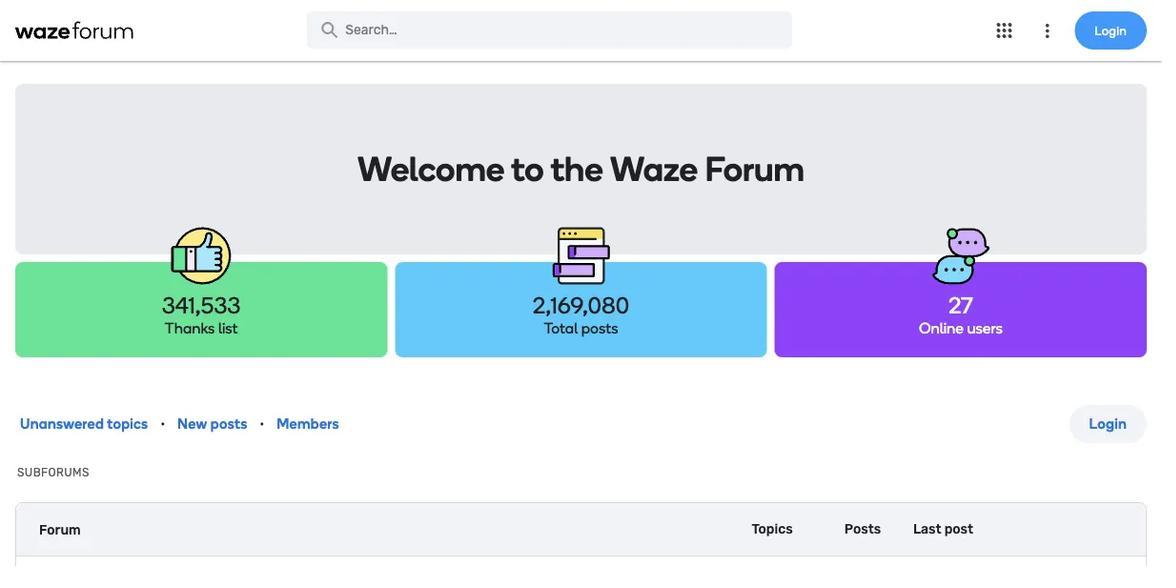 Task type: locate. For each thing, give the bounding box(es) containing it.
post
[[945, 522, 974, 537]]

1 horizontal spatial forum
[[705, 149, 805, 190]]

to
[[512, 149, 544, 190]]

0 horizontal spatial forum
[[39, 522, 81, 538]]

posts
[[582, 320, 619, 338]]

341,533 thanks list
[[162, 292, 241, 338]]

the
[[551, 149, 603, 190]]

2,169,080 total posts
[[533, 292, 630, 338]]

1 horizontal spatial •
[[260, 417, 264, 432]]

online
[[919, 320, 964, 338]]

0 horizontal spatial •
[[161, 417, 165, 432]]

•
[[161, 417, 165, 432], [260, 417, 264, 432]]

341,533
[[162, 292, 241, 320]]

welcome
[[358, 149, 505, 190]]

last post
[[914, 522, 974, 537]]

forum
[[705, 149, 805, 190], [39, 522, 81, 538]]

welcome to the waze forum
[[358, 149, 805, 190]]

0 vertical spatial forum
[[705, 149, 805, 190]]

27
[[949, 292, 974, 320]]



Task type: vqa. For each thing, say whether or not it's contained in the screenshot.
-
no



Task type: describe. For each thing, give the bounding box(es) containing it.
list
[[218, 320, 238, 338]]

subforums
[[17, 466, 90, 480]]

posts
[[845, 522, 881, 537]]

waze
[[611, 149, 698, 190]]

last
[[914, 522, 942, 537]]

27 online users
[[919, 292, 1003, 338]]

users
[[968, 320, 1003, 338]]

2 • from the left
[[260, 417, 264, 432]]

topics
[[752, 522, 793, 537]]

1 • from the left
[[161, 417, 165, 432]]

1 vertical spatial forum
[[39, 522, 81, 538]]

total
[[544, 320, 578, 338]]

thanks
[[165, 320, 215, 338]]

2,169,080
[[533, 292, 630, 320]]



